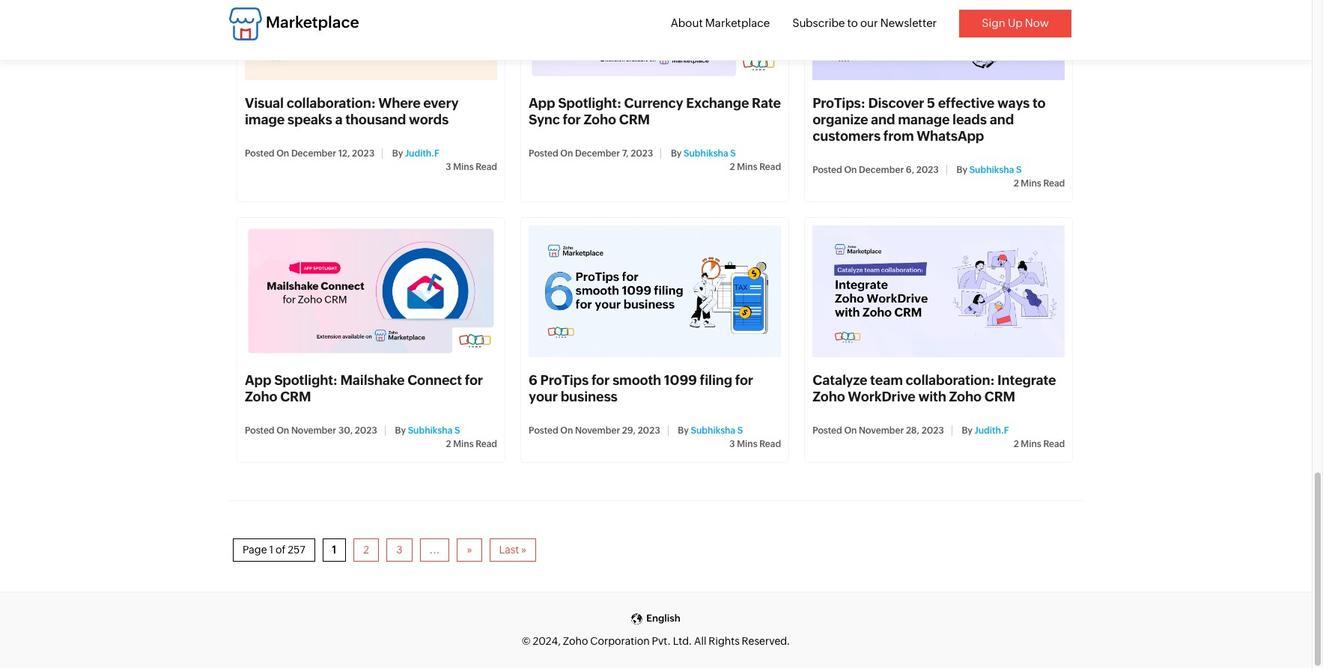Task type: describe. For each thing, give the bounding box(es) containing it.
subhiksha s link for 1099
[[691, 426, 743, 436]]

posted on november 28, 2023
[[813, 426, 945, 436]]

on for 6 protips for smooth 1099 filing for your business
[[561, 426, 573, 436]]

protips: discover 5 effective ways to organize and manage leads and customers from whatsapp
[[813, 95, 1046, 144]]

» link
[[457, 539, 482, 562]]

subhiksha for 1099
[[691, 426, 736, 436]]

rate
[[752, 95, 781, 111]]

12,
[[338, 148, 350, 159]]

by judith.f for crm
[[960, 426, 1010, 436]]

collaboration: inside catalyze team collaboration: integrate zoho workdrive with zoho crm
[[906, 373, 995, 388]]

by for integrate
[[962, 426, 973, 436]]

s for app spotlight: currency exchange rate sync for zoho crm
[[731, 148, 736, 159]]

discover
[[869, 95, 925, 111]]

about marketplace link
[[671, 16, 770, 29]]

1 horizontal spatial marketplace
[[706, 16, 770, 29]]

2023 for currency
[[631, 148, 653, 159]]

posted for app spotlight: mailshake connect for zoho crm
[[245, 426, 275, 436]]

catalyze
[[813, 373, 868, 388]]

posted on december 7, 2023
[[529, 148, 653, 159]]

corporation
[[591, 635, 650, 647]]

exchange
[[686, 95, 749, 111]]

mailshake
[[340, 373, 405, 388]]

3 mins read for 6 protips for smooth 1099 filing for your business
[[730, 439, 782, 450]]

zoho down catalyze
[[813, 389, 846, 405]]

2023 for 5
[[917, 165, 939, 175]]

app spotlight: currency exchange rate sync for zoho crm
[[529, 95, 781, 127]]

©
[[522, 635, 531, 647]]

by judith.f for words
[[390, 148, 440, 159]]

all
[[694, 635, 707, 647]]

mins for app spotlight: mailshake connect for zoho crm
[[453, 439, 474, 450]]

3 for visual collaboration: where every image speaks a thousand words
[[446, 162, 451, 172]]

sign up now link
[[960, 10, 1072, 37]]

crm for app
[[619, 112, 650, 127]]

of
[[276, 544, 286, 556]]

s for protips: discover 5 effective ways to organize and manage leads and customers from whatsapp
[[1017, 165, 1022, 175]]

2024,
[[533, 635, 561, 647]]

last
[[499, 544, 519, 556]]

» inside 'link'
[[521, 544, 527, 556]]

effective
[[938, 95, 995, 111]]

visual
[[245, 95, 284, 111]]

sync
[[529, 112, 560, 127]]

your
[[529, 389, 558, 405]]

filing
[[700, 373, 733, 388]]

mins for catalyze team collaboration: integrate zoho workdrive with zoho crm
[[1021, 439, 1042, 450]]

where
[[379, 95, 421, 111]]

subhiksha for ways
[[970, 165, 1015, 175]]

28,
[[906, 426, 920, 436]]

subscribe to our newsletter link
[[793, 16, 937, 29]]

reserved.
[[742, 635, 791, 647]]

catalyze team collaboration: integrate zoho workdrive with zoho crm
[[813, 373, 1057, 405]]

november for spotlight:
[[291, 426, 336, 436]]

29,
[[622, 426, 636, 436]]

last » link
[[490, 539, 537, 562]]

rights
[[709, 635, 740, 647]]

6 protips for smooth 1099 filing for your business link
[[529, 373, 754, 405]]

posted for catalyze team collaboration: integrate zoho workdrive with zoho crm
[[813, 426, 843, 436]]

integrate
[[998, 373, 1057, 388]]

up
[[1008, 16, 1023, 29]]

organize
[[813, 112, 869, 127]]

about
[[671, 16, 703, 29]]

spotlight: for for
[[558, 95, 622, 111]]

currency
[[625, 95, 684, 111]]

leads
[[953, 112, 987, 127]]

by for smooth
[[678, 426, 689, 436]]

2 for app spotlight: currency exchange rate sync for zoho crm
[[730, 162, 735, 172]]

visual collaboration: where every image speaks a thousand words link
[[245, 95, 459, 127]]

2 mins read for app spotlight: mailshake connect for zoho crm
[[446, 439, 498, 450]]

...
[[430, 544, 440, 556]]

marketplace link
[[229, 7, 359, 40]]

3 link
[[387, 539, 412, 562]]

2 1 from the left
[[332, 544, 337, 556]]

team
[[871, 373, 903, 388]]

november for protips
[[575, 426, 620, 436]]

protips:
[[813, 95, 866, 111]]

november for team
[[859, 426, 904, 436]]

workdrive
[[848, 389, 916, 405]]

mins for 6 protips for smooth 1099 filing for your business
[[737, 439, 758, 450]]

catalyze team collaboration: integrate zoho workdrive with zoho crm image
[[813, 226, 1066, 358]]

mins for visual collaboration: where every image speaks a thousand words
[[453, 162, 474, 172]]

sign up now
[[982, 16, 1050, 29]]

2023 for where
[[352, 148, 375, 159]]

subscribe to our newsletter
[[793, 16, 937, 29]]

words
[[409, 112, 449, 127]]

crm for catalyze
[[985, 389, 1016, 405]]

on for protips: discover 5 effective ways to organize and manage leads and customers from whatsapp
[[845, 165, 857, 175]]

7,
[[622, 148, 629, 159]]

page 1 of 257
[[243, 544, 305, 556]]

page
[[243, 544, 267, 556]]

by for exchange
[[671, 148, 682, 159]]

business
[[561, 389, 618, 405]]

30,
[[338, 426, 353, 436]]

posted for 6 protips for smooth 1099 filing for your business
[[529, 426, 559, 436]]

zoho inside footer
[[563, 635, 588, 647]]

app for app spotlight: mailshake connect for zoho crm
[[245, 373, 272, 388]]

app spotlight: mailshake connect for zoho crm
[[245, 373, 483, 405]]

2 for catalyze team collaboration: integrate zoho workdrive with zoho crm
[[1014, 439, 1019, 450]]

judith.f link for crm
[[975, 426, 1010, 436]]

mins for protips: discover 5 effective ways to organize and manage leads and customers from whatsapp
[[1021, 178, 1042, 189]]



Task type: locate. For each thing, give the bounding box(es) containing it.
read
[[476, 162, 498, 172], [760, 162, 782, 172], [1044, 178, 1066, 189], [476, 439, 498, 450], [760, 439, 782, 450], [1044, 439, 1066, 450]]

2023 right 7,
[[631, 148, 653, 159]]

spotlight: for crm
[[274, 373, 338, 388]]

crm inside catalyze team collaboration: integrate zoho workdrive with zoho crm
[[985, 389, 1016, 405]]

6 protips for smooth 1099 filing for your business image
[[529, 226, 782, 358]]

subhiksha s link down filing
[[691, 426, 743, 436]]

0 vertical spatial collaboration:
[[287, 95, 376, 111]]

by subhiksha s down connect
[[393, 426, 460, 436]]

2023 for for
[[638, 426, 661, 436]]

1 vertical spatial collaboration:
[[906, 373, 995, 388]]

main content containing visual collaboration: where every image speaks a thousand words
[[218, 0, 1095, 592]]

judith.f down words
[[405, 148, 440, 159]]

»
[[467, 544, 472, 556], [521, 544, 527, 556]]

2 november from the left
[[575, 426, 620, 436]]

0 horizontal spatial november
[[291, 426, 336, 436]]

0 horizontal spatial 1
[[269, 544, 274, 556]]

read for app spotlight: mailshake connect for zoho crm
[[476, 439, 498, 450]]

1 horizontal spatial 3 mins read
[[730, 439, 782, 450]]

crm down integrate
[[985, 389, 1016, 405]]

3 inside navigation
[[396, 544, 403, 556]]

2023 for mailshake
[[355, 426, 378, 436]]

subhiksha s link down exchange
[[684, 148, 736, 159]]

app spotlight: currency exchange rate sync for zoho crm link
[[529, 95, 781, 127]]

0 vertical spatial to
[[848, 16, 859, 29]]

posted
[[245, 148, 275, 159], [529, 148, 559, 159], [813, 165, 843, 175], [245, 426, 275, 436], [529, 426, 559, 436], [813, 426, 843, 436]]

and
[[871, 112, 896, 127], [990, 112, 1015, 127]]

0 horizontal spatial crm
[[280, 389, 311, 405]]

zoho right 2024,
[[563, 635, 588, 647]]

about marketplace
[[671, 16, 770, 29]]

on down business
[[561, 426, 573, 436]]

2023 for collaboration:
[[922, 426, 945, 436]]

last »
[[499, 544, 527, 556]]

0 horizontal spatial marketplace
[[266, 14, 359, 32]]

subhiksha down filing
[[691, 426, 736, 436]]

1 vertical spatial to
[[1033, 95, 1046, 111]]

0 horizontal spatial judith.f
[[405, 148, 440, 159]]

on for app spotlight: currency exchange rate sync for zoho crm
[[561, 148, 573, 159]]

3 mins read
[[446, 162, 498, 172], [730, 439, 782, 450]]

by down app spotlight: currency exchange rate sync for zoho crm link in the top of the page
[[671, 148, 682, 159]]

by subhiksha s for exchange
[[669, 148, 736, 159]]

spotlight: up sync
[[558, 95, 622, 111]]

posted for visual collaboration: where every image speaks a thousand words
[[245, 148, 275, 159]]

crm inside app spotlight: mailshake connect for zoho crm
[[280, 389, 311, 405]]

subhiksha down exchange
[[684, 148, 729, 159]]

2 mins read for app spotlight: currency exchange rate sync for zoho crm
[[730, 162, 782, 172]]

our
[[861, 16, 879, 29]]

sign
[[982, 16, 1006, 29]]

1 » from the left
[[467, 544, 472, 556]]

3 right the 2 link
[[396, 544, 403, 556]]

6
[[529, 373, 538, 388]]

crm
[[619, 112, 650, 127], [280, 389, 311, 405], [985, 389, 1016, 405]]

read for app spotlight: currency exchange rate sync for zoho crm
[[760, 162, 782, 172]]

by subhiksha s
[[669, 148, 736, 159], [955, 165, 1022, 175], [393, 426, 460, 436], [676, 426, 743, 436]]

november left 29,
[[575, 426, 620, 436]]

november left 28, at the right of the page
[[859, 426, 904, 436]]

by judith.f
[[390, 148, 440, 159], [960, 426, 1010, 436]]

2 horizontal spatial crm
[[985, 389, 1016, 405]]

2023 right 28, at the right of the page
[[922, 426, 945, 436]]

6,
[[906, 165, 915, 175]]

by right 30,
[[395, 426, 406, 436]]

by down the 1099
[[678, 426, 689, 436]]

1099
[[664, 373, 697, 388]]

0 horizontal spatial december
[[291, 148, 336, 159]]

spotlight: inside app spotlight: mailshake connect for zoho crm
[[274, 373, 338, 388]]

crm inside app spotlight: currency exchange rate sync for zoho crm
[[619, 112, 650, 127]]

subhiksha s link down connect
[[408, 426, 460, 436]]

image
[[245, 112, 285, 127]]

for inside app spotlight: mailshake connect for zoho crm
[[465, 373, 483, 388]]

1 horizontal spatial spotlight:
[[558, 95, 622, 111]]

collaboration:
[[287, 95, 376, 111], [906, 373, 995, 388]]

judith.f link down integrate
[[975, 426, 1010, 436]]

app inside app spotlight: currency exchange rate sync for zoho crm
[[529, 95, 556, 111]]

app up sync
[[529, 95, 556, 111]]

1 left the "of"
[[269, 544, 274, 556]]

on for catalyze team collaboration: integrate zoho workdrive with zoho crm
[[845, 426, 857, 436]]

thousand
[[346, 112, 406, 127]]

2 inside navigation
[[364, 544, 369, 556]]

0 vertical spatial judith.f link
[[405, 148, 440, 159]]

app spotlight: mailshake connect for zoho crm image
[[245, 226, 498, 358]]

spotlight: up the posted on november 30, 2023
[[274, 373, 338, 388]]

0 horizontal spatial spotlight:
[[274, 373, 338, 388]]

on left 30,
[[277, 426, 289, 436]]

manage
[[898, 112, 950, 127]]

2 mins read for catalyze team collaboration: integrate zoho workdrive with zoho crm
[[1014, 439, 1066, 450]]

app
[[529, 95, 556, 111], [245, 373, 272, 388]]

© 2024, zoho corporation pvt. ltd. all rights reserved.
[[522, 635, 791, 647]]

1 vertical spatial 3
[[730, 439, 735, 450]]

3 mins read for visual collaboration: where every image speaks a thousand words
[[446, 162, 498, 172]]

1 horizontal spatial december
[[575, 148, 620, 159]]

1 horizontal spatial app
[[529, 95, 556, 111]]

zoho inside app spotlight: currency exchange rate sync for zoho crm
[[584, 112, 617, 127]]

judith.f
[[405, 148, 440, 159], [975, 426, 1010, 436]]

by subhiksha s for effective
[[955, 165, 1022, 175]]

by down whatsapp
[[957, 165, 968, 175]]

catalyze team collaboration: integrate zoho workdrive with zoho crm link
[[813, 373, 1057, 405]]

© 2024, zoho corporation pvt. ltd. all rights reserved. footer
[[0, 592, 1313, 668]]

on for visual collaboration: where every image speaks a thousand words
[[277, 148, 289, 159]]

0 horizontal spatial judith.f link
[[405, 148, 440, 159]]

on
[[277, 148, 289, 159], [561, 148, 573, 159], [845, 165, 857, 175], [277, 426, 289, 436], [561, 426, 573, 436], [845, 426, 857, 436]]

judith.f down integrate
[[975, 426, 1010, 436]]

1 left the 2 link
[[332, 544, 337, 556]]

1 and from the left
[[871, 112, 896, 127]]

1 horizontal spatial 3
[[446, 162, 451, 172]]

0 vertical spatial by judith.f
[[390, 148, 440, 159]]

2 vertical spatial 3
[[396, 544, 403, 556]]

by down thousand on the left
[[392, 148, 403, 159]]

customers
[[813, 128, 881, 144]]

3 down filing
[[730, 439, 735, 450]]

judith.f link down words
[[405, 148, 440, 159]]

december for a
[[291, 148, 336, 159]]

for right filing
[[736, 373, 754, 388]]

read for 6 protips for smooth 1099 filing for your business
[[760, 439, 782, 450]]

and down ways
[[990, 112, 1015, 127]]

navigation
[[229, 501, 1083, 570]]

newsletter
[[881, 16, 937, 29]]

collaboration: inside visual collaboration: where every image speaks a thousand words
[[287, 95, 376, 111]]

subhiksha for rate
[[684, 148, 729, 159]]

by subhiksha s down exchange
[[669, 148, 736, 159]]

december
[[291, 148, 336, 159], [575, 148, 620, 159], [859, 165, 904, 175]]

to left the "our"
[[848, 16, 859, 29]]

zoho up the posted on november 30, 2023
[[245, 389, 278, 405]]

crm up the posted on november 30, 2023
[[280, 389, 311, 405]]

0 vertical spatial 3 mins read
[[446, 162, 498, 172]]

2 and from the left
[[990, 112, 1015, 127]]

1 horizontal spatial judith.f link
[[975, 426, 1010, 436]]

2023 right 30,
[[355, 426, 378, 436]]

on down image
[[277, 148, 289, 159]]

subhiksha
[[684, 148, 729, 159], [970, 165, 1015, 175], [408, 426, 453, 436], [691, 426, 736, 436]]

1 horizontal spatial judith.f
[[975, 426, 1010, 436]]

visual collaboration: where every image speaks a thousand words
[[245, 95, 459, 127]]

2 horizontal spatial november
[[859, 426, 904, 436]]

smooth
[[613, 373, 662, 388]]

2 for protips: discover 5 effective ways to organize and manage leads and customers from whatsapp
[[1014, 178, 1019, 189]]

speaks
[[288, 112, 332, 127]]

1 horizontal spatial by judith.f
[[960, 426, 1010, 436]]

mins for app spotlight: currency exchange rate sync for zoho crm
[[737, 162, 758, 172]]

pvt.
[[652, 635, 671, 647]]

on down workdrive
[[845, 426, 857, 436]]

1 vertical spatial judith.f
[[975, 426, 1010, 436]]

read for visual collaboration: where every image speaks a thousand words
[[476, 162, 498, 172]]

0 vertical spatial app
[[529, 95, 556, 111]]

marketplace
[[266, 14, 359, 32], [706, 16, 770, 29]]

ways
[[998, 95, 1030, 111]]

subhiksha for for
[[408, 426, 453, 436]]

read for protips: discover 5 effective ways to organize and manage leads and customers from whatsapp
[[1044, 178, 1066, 189]]

app up the posted on november 30, 2023
[[245, 373, 272, 388]]

posted on december 12, 2023
[[245, 148, 375, 159]]

to
[[848, 16, 859, 29], [1033, 95, 1046, 111]]

subhiksha s link for ways
[[970, 165, 1022, 175]]

protips
[[541, 373, 589, 388]]

app inside app spotlight: mailshake connect for zoho crm
[[245, 373, 272, 388]]

0 vertical spatial 3
[[446, 162, 451, 172]]

2023 right 29,
[[638, 426, 661, 436]]

zoho up posted on december 7, 2023
[[584, 112, 617, 127]]

1
[[269, 544, 274, 556], [332, 544, 337, 556]]

by subhiksha s down whatsapp
[[955, 165, 1022, 175]]

1 vertical spatial 3 mins read
[[730, 439, 782, 450]]

on for app spotlight: mailshake connect for zoho crm
[[277, 426, 289, 436]]

december for organize
[[859, 165, 904, 175]]

and down discover
[[871, 112, 896, 127]]

on left 7,
[[561, 148, 573, 159]]

spotlight: inside app spotlight: currency exchange rate sync for zoho crm
[[558, 95, 622, 111]]

a
[[335, 112, 343, 127]]

every
[[423, 95, 459, 111]]

by subhiksha s for connect
[[393, 426, 460, 436]]

0 vertical spatial spotlight:
[[558, 95, 622, 111]]

december for for
[[575, 148, 620, 159]]

1 horizontal spatial november
[[575, 426, 620, 436]]

judith.f link for words
[[405, 148, 440, 159]]

app spotlight: currency exchange rate sync for zoho crm image
[[529, 0, 782, 80]]

judith.f for words
[[405, 148, 440, 159]]

subhiksha down connect
[[408, 426, 453, 436]]

with
[[919, 389, 947, 405]]

» right 'last'
[[521, 544, 527, 556]]

by down catalyze team collaboration: integrate zoho workdrive with zoho crm
[[962, 426, 973, 436]]

5
[[928, 95, 936, 111]]

1 horizontal spatial to
[[1033, 95, 1046, 111]]

3 november from the left
[[859, 426, 904, 436]]

for right connect
[[465, 373, 483, 388]]

by for effective
[[957, 165, 968, 175]]

december left 7,
[[575, 148, 620, 159]]

s
[[731, 148, 736, 159], [1017, 165, 1022, 175], [455, 426, 460, 436], [738, 426, 743, 436]]

6 protips for smooth 1099 filing for your business
[[529, 373, 754, 405]]

judith.f for crm
[[975, 426, 1010, 436]]

0 horizontal spatial 3
[[396, 544, 403, 556]]

1 horizontal spatial and
[[990, 112, 1015, 127]]

december left 6,
[[859, 165, 904, 175]]

ltd.
[[673, 635, 692, 647]]

mins
[[453, 162, 474, 172], [737, 162, 758, 172], [1021, 178, 1042, 189], [453, 439, 474, 450], [737, 439, 758, 450], [1021, 439, 1042, 450]]

2 horizontal spatial december
[[859, 165, 904, 175]]

0 horizontal spatial to
[[848, 16, 859, 29]]

3 down words
[[446, 162, 451, 172]]

1 horizontal spatial collaboration:
[[906, 373, 995, 388]]

connect
[[408, 373, 462, 388]]

english
[[647, 613, 681, 624]]

posted on november 30, 2023
[[245, 426, 378, 436]]

subhiksha down whatsapp
[[970, 165, 1015, 175]]

subscribe
[[793, 16, 846, 29]]

0 horizontal spatial 3 mins read
[[446, 162, 498, 172]]

0 vertical spatial judith.f
[[405, 148, 440, 159]]

1 1 from the left
[[269, 544, 274, 556]]

zoho inside app spotlight: mailshake connect for zoho crm
[[245, 389, 278, 405]]

2
[[730, 162, 735, 172], [1014, 178, 1019, 189], [446, 439, 451, 450], [1014, 439, 1019, 450], [364, 544, 369, 556]]

posted for app spotlight: currency exchange rate sync for zoho crm
[[529, 148, 559, 159]]

zoho right with
[[950, 389, 982, 405]]

collaboration: up a
[[287, 95, 376, 111]]

for inside app spotlight: currency exchange rate sync for zoho crm
[[563, 112, 581, 127]]

app spotlight: mailshake connect for zoho crm link
[[245, 373, 483, 405]]

3 for 6 protips for smooth 1099 filing for your business
[[730, 439, 735, 450]]

1 november from the left
[[291, 426, 336, 436]]

1 vertical spatial judith.f link
[[975, 426, 1010, 436]]

posted for protips: discover 5 effective ways to organize and manage leads and customers from whatsapp
[[813, 165, 843, 175]]

main content
[[218, 0, 1095, 592]]

0 horizontal spatial app
[[245, 373, 272, 388]]

1 vertical spatial by judith.f
[[960, 426, 1010, 436]]

on down customers
[[845, 165, 857, 175]]

by subhiksha s for smooth
[[676, 426, 743, 436]]

navigation containing page 1 of 257
[[229, 501, 1083, 570]]

by judith.f down words
[[390, 148, 440, 159]]

to inside protips: discover 5 effective ways to organize and manage leads and customers from whatsapp
[[1033, 95, 1046, 111]]

0 horizontal spatial and
[[871, 112, 896, 127]]

2 horizontal spatial 3
[[730, 439, 735, 450]]

2 link
[[354, 539, 379, 562]]

by for every
[[392, 148, 403, 159]]

crm down currency
[[619, 112, 650, 127]]

2023 right 6,
[[917, 165, 939, 175]]

visual collaboration: where every image speaks a thousand words image
[[245, 0, 498, 80]]

for
[[563, 112, 581, 127], [465, 373, 483, 388], [592, 373, 610, 388], [736, 373, 754, 388]]

0 horizontal spatial collaboration:
[[287, 95, 376, 111]]

0 horizontal spatial by judith.f
[[390, 148, 440, 159]]

protips: discover 5 effective ways to organize and manage leads and customers from whatsapp link
[[813, 95, 1046, 144]]

2 mins read for protips: discover 5 effective ways to organize and manage leads and customers from whatsapp
[[1014, 178, 1066, 189]]

2023 right 12,
[[352, 148, 375, 159]]

1 horizontal spatial crm
[[619, 112, 650, 127]]

1 horizontal spatial 1
[[332, 544, 337, 556]]

2023
[[352, 148, 375, 159], [631, 148, 653, 159], [917, 165, 939, 175], [355, 426, 378, 436], [638, 426, 661, 436], [922, 426, 945, 436]]

collaboration: up with
[[906, 373, 995, 388]]

app for app spotlight: currency exchange rate sync for zoho crm
[[529, 95, 556, 111]]

november left 30,
[[291, 426, 336, 436]]

read for catalyze team collaboration: integrate zoho workdrive with zoho crm
[[1044, 439, 1066, 450]]

to right ways
[[1033, 95, 1046, 111]]

protips: discover 5 effective ways to organize and manage leads and customers from whatsapp image
[[813, 0, 1066, 80]]

december left 12,
[[291, 148, 336, 159]]

2 for app spotlight: mailshake connect for zoho crm
[[446, 439, 451, 450]]

posted on november 29, 2023
[[529, 426, 661, 436]]

posted on december 6, 2023
[[813, 165, 939, 175]]

whatsapp
[[917, 128, 985, 144]]

by judith.f down catalyze team collaboration: integrate zoho workdrive with zoho crm link
[[960, 426, 1010, 436]]

by subhiksha s down filing
[[676, 426, 743, 436]]

s for app spotlight: mailshake connect for zoho crm
[[455, 426, 460, 436]]

judith.f link
[[405, 148, 440, 159], [975, 426, 1010, 436]]

subhiksha s link for rate
[[684, 148, 736, 159]]

257
[[288, 544, 305, 556]]

subhiksha s link for for
[[408, 426, 460, 436]]

spotlight:
[[558, 95, 622, 111], [274, 373, 338, 388]]

from
[[884, 128, 914, 144]]

1 vertical spatial app
[[245, 373, 272, 388]]

s for 6 protips for smooth 1099 filing for your business
[[738, 426, 743, 436]]

for right sync
[[563, 112, 581, 127]]

by for connect
[[395, 426, 406, 436]]

now
[[1026, 16, 1050, 29]]

2 » from the left
[[521, 544, 527, 556]]

subhiksha s link down whatsapp
[[970, 165, 1022, 175]]

for up business
[[592, 373, 610, 388]]

1 horizontal spatial »
[[521, 544, 527, 556]]

1 vertical spatial spotlight:
[[274, 373, 338, 388]]

» right ...
[[467, 544, 472, 556]]

0 horizontal spatial »
[[467, 544, 472, 556]]

by
[[392, 148, 403, 159], [671, 148, 682, 159], [957, 165, 968, 175], [395, 426, 406, 436], [678, 426, 689, 436], [962, 426, 973, 436]]



Task type: vqa. For each thing, say whether or not it's contained in the screenshot.


